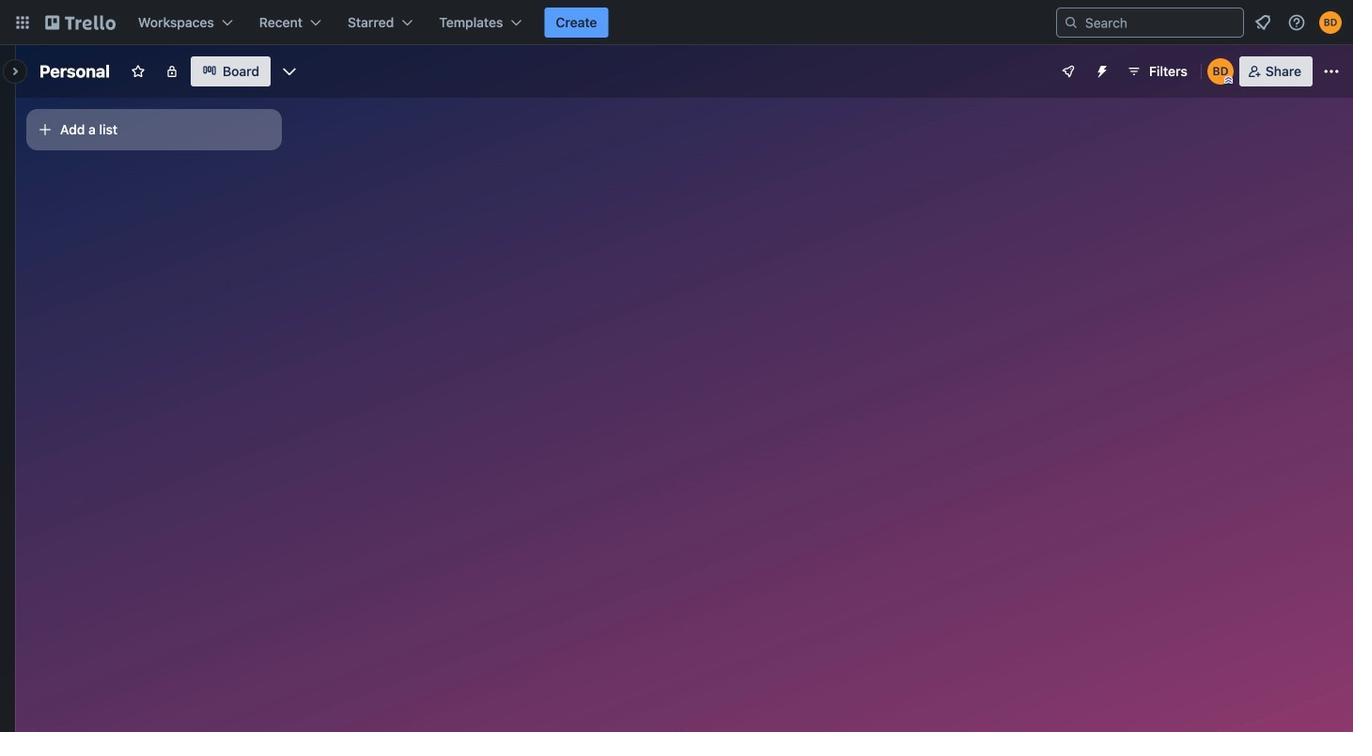 Task type: vqa. For each thing, say whether or not it's contained in the screenshot.
button
no



Task type: describe. For each thing, give the bounding box(es) containing it.
automation image
[[1087, 56, 1114, 83]]

search image
[[1064, 15, 1079, 30]]

power ups image
[[1061, 64, 1076, 79]]

customize views image
[[280, 62, 299, 81]]

private image
[[164, 64, 179, 79]]

show menu image
[[1322, 62, 1341, 81]]

primary element
[[0, 0, 1353, 45]]

barb dwyer (barbdwyer3) image
[[1319, 11, 1342, 34]]

Board name text field
[[30, 56, 119, 86]]

barb dwyer (barbdwyer3) image
[[1207, 58, 1234, 85]]

this member is an admin of this board. image
[[1224, 76, 1233, 85]]



Task type: locate. For each thing, give the bounding box(es) containing it.
Search field
[[1079, 9, 1243, 36]]

0 notifications image
[[1252, 11, 1274, 34]]

back to home image
[[45, 8, 116, 38]]

open information menu image
[[1287, 13, 1306, 32]]

star or unstar board image
[[131, 64, 146, 79]]



